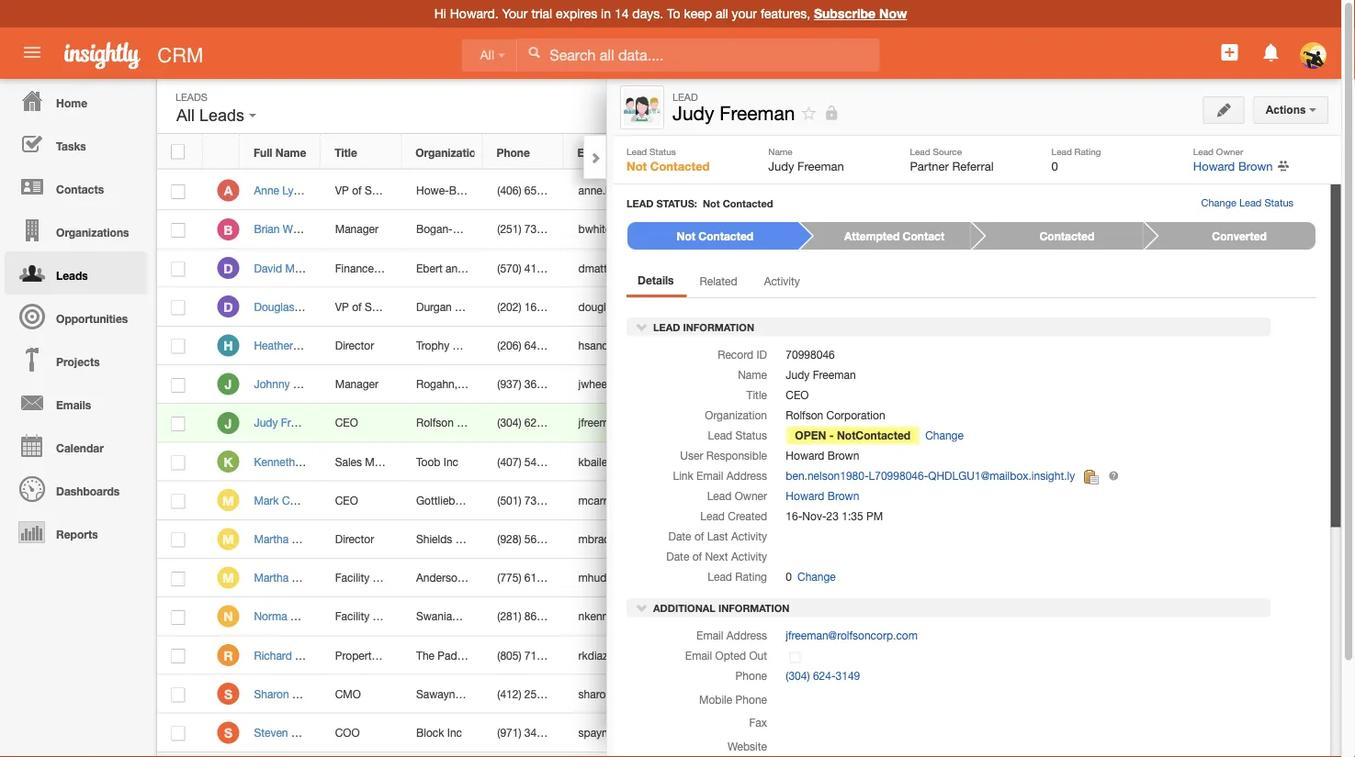Task type: vqa. For each thing, say whether or not it's contained in the screenshot.


Task type: describe. For each thing, give the bounding box(es) containing it.
jfreeman@rolfsoncorp.com cell
[[564, 404, 710, 443]]

16-nov-23 1:35 pm cell for jfreeman@rolfsoncorp.com
[[726, 404, 887, 443]]

freeman inside "name judy freeman"
[[797, 159, 844, 173]]

- for mcarroll@gsd.com
[[693, 494, 697, 507]]

ceo cell for j
[[321, 404, 402, 443]]

0 vertical spatial title
[[335, 146, 357, 159]]

notcontacted for sharon.little@sawayn.com
[[700, 688, 770, 701]]

howard brown link for a
[[901, 184, 975, 197]]

facility manager cell for m
[[321, 559, 416, 598]]

(412) 250-9270 cell
[[483, 676, 572, 714]]

corporation inside cell
[[457, 417, 516, 430]]

gottlieb, schultz and d'amore
[[416, 494, 566, 507]]

vp of sales
[[335, 184, 392, 197]]

rolfson corporation inside cell
[[416, 417, 516, 430]]

0 horizontal spatial name
[[275, 146, 306, 159]]

hudson
[[292, 572, 330, 585]]

(775) 616-7387 mhudson@andersoninc.com
[[497, 572, 719, 585]]

of inside a row
[[352, 184, 362, 197]]

360-
[[524, 378, 547, 391]]

all leads button
[[172, 102, 261, 130]]

1 vertical spatial created
[[728, 510, 767, 523]]

(202) 168-3484 cell
[[483, 288, 572, 327]]

richard diaz link
[[254, 649, 326, 662]]

3860
[[547, 184, 572, 197]]

m for mark carroll
[[222, 493, 234, 509]]

howard inside n row
[[901, 611, 940, 623]]

director for h
[[335, 339, 374, 352]]

open - notcontacted up lead information
[[659, 300, 770, 313]]

llc inside cell
[[487, 184, 507, 197]]

n link
[[217, 606, 239, 628]]

import for import / export
[[1072, 216, 1112, 228]]

anne.lynch@howeblanda.com cell
[[564, 172, 725, 211]]

rogahn, gleason and farrell cell
[[402, 366, 556, 404]]

0 horizontal spatial lead owner
[[707, 490, 767, 503]]

status down change record owner icon at the right top of page
[[1264, 197, 1293, 209]]

toob inc cell
[[402, 443, 483, 482]]

1 horizontal spatial rolfson corporation
[[786, 409, 885, 422]]

contacts link
[[5, 165, 147, 209]]

director inside 'd' row
[[377, 262, 416, 275]]

martha bradley director
[[254, 533, 374, 546]]

notcontacted down record
[[700, 378, 770, 391]]

additional information
[[650, 602, 790, 614]]

1 m row from the top
[[157, 482, 1060, 521]]

carroll
[[282, 494, 314, 507]]

name for name
[[738, 369, 767, 382]]

m link for martha bradley
[[217, 529, 239, 551]]

open - notcontacted up the ben.nelson1980-
[[795, 430, 911, 442]]

mcarroll@gsd.com cell
[[564, 482, 670, 521]]

(304) 624-3149
[[786, 670, 860, 683]]

16-nov-23 1:35 pm cell for bwhite@boganinc.com
[[726, 211, 887, 249]]

email address lead status
[[577, 146, 721, 159]]

- for mbradley@shieldsgigot.com
[[693, 533, 697, 546]]

lead inside lead status not contacted
[[627, 146, 647, 157]]

howard.
[[450, 6, 499, 21]]

martha hudson facility manager anderson inc
[[254, 572, 481, 585]]

closed - disqualified for k
[[659, 456, 771, 468]]

manager inside n row
[[373, 611, 416, 623]]

(570) 412-6279 cell
[[483, 249, 572, 288]]

block inc
[[416, 727, 462, 740]]

id
[[756, 349, 767, 362]]

and inside j row
[[504, 378, 523, 391]]

hi howard. your trial expires in 14 days. to keep all your features, subscribe now
[[434, 6, 907, 21]]

freeman inside j row
[[281, 417, 324, 430]]

sharon.little@sawayn.com cell
[[564, 676, 706, 714]]

kenneth
[[254, 456, 295, 468]]

navigation containing home
[[0, 79, 147, 554]]

mbradley@shieldsgigot.com cell
[[564, 521, 717, 559]]

link
[[673, 470, 693, 483]]

director cell for h
[[321, 327, 402, 366]]

manager inside j row
[[335, 378, 379, 391]]

and right durgan
[[455, 300, 473, 313]]

16- for mhudson@andersoninc.com
[[741, 572, 757, 585]]

(202)
[[497, 300, 521, 313]]

0 horizontal spatial change
[[797, 571, 836, 584]]

16-nov-23 1:35 pm for jwheeler@rgf.com
[[741, 378, 838, 391]]

email down 'user responsible'
[[696, 470, 723, 483]]

(206)
[[497, 339, 521, 352]]

1 vertical spatial address
[[726, 470, 767, 483]]

inc for m
[[467, 572, 481, 585]]

finance director cell
[[321, 249, 416, 288]]

judy right lead image
[[672, 102, 714, 124]]

2 vertical spatial phone
[[735, 693, 767, 706]]

block inc cell
[[402, 714, 483, 753]]

bwhite@boganinc.com
[[578, 223, 690, 236]]

next
[[705, 551, 728, 564]]

not inside "link"
[[677, 230, 695, 243]]

0 horizontal spatial 0
[[786, 571, 792, 584]]

coo cell
[[321, 714, 402, 753]]

trial
[[531, 6, 552, 21]]

brian white link
[[254, 223, 320, 236]]

sharon.little@sawayn.com
[[578, 688, 706, 701]]

douglas baker link
[[254, 300, 335, 313]]

ben.nelson1980-l70998046-qhdlgu1@mailbox.insight.ly
[[786, 470, 1075, 483]]

624- for (304) 624-3149 jfreeman@rolfsoncorp.com
[[524, 417, 547, 430]]

1 d row from the top
[[157, 249, 1060, 288]]

opportunities
[[56, 312, 128, 325]]

1:35 for anne.lynch@howeblanda.com
[[797, 184, 818, 197]]

and inside m row
[[501, 494, 519, 507]]

(304) for (304) 624-3149
[[786, 670, 810, 683]]

row containing full name
[[157, 135, 1059, 169]]

nov- for rkdiaz@padbergh.com
[[757, 649, 781, 662]]

0 vertical spatial date
[[668, 531, 691, 544]]

(281) 863-2433 cell
[[483, 598, 572, 637]]

row group containing a
[[157, 172, 1060, 753]]

1 horizontal spatial owner
[[929, 146, 964, 159]]

spayne@blockinc.com cell
[[564, 714, 689, 753]]

2 vertical spatial import
[[1144, 318, 1176, 331]]

nov- for jfreeman@rolfsoncorp.com
[[757, 417, 781, 430]]

23 for anne.lynch@howeblanda.com
[[781, 184, 793, 197]]

chevron down image
[[636, 321, 649, 334]]

gigot
[[465, 533, 492, 546]]

brown for howard brown link within the a row
[[943, 184, 975, 197]]

0369
[[547, 649, 572, 662]]

- for mhudson@andersoninc.com
[[693, 572, 697, 585]]

judy inside "name judy freeman"
[[768, 159, 794, 173]]

s for steven payne
[[224, 726, 232, 741]]

attempted contact link
[[800, 222, 971, 250]]

1 horizontal spatial organization
[[705, 409, 767, 422]]

open - notcontacted for jfreeman@rolfsoncorp.com
[[659, 417, 770, 430]]

(937) 360-8462 cell
[[483, 366, 572, 404]]

qhdlgu1@mailbox.insight.ly
[[928, 470, 1075, 483]]

2 j row from the top
[[157, 404, 1060, 443]]

nov- down recent
[[1105, 318, 1129, 331]]

gottlieb, schultz and d'amore cell
[[402, 482, 566, 521]]

2 m row from the top
[[157, 521, 1060, 559]]

howe-blanda llc cell
[[402, 172, 507, 211]]

1 vertical spatial sons
[[476, 300, 502, 313]]

change link for 0
[[792, 568, 836, 587]]

m link for mark carroll
[[217, 490, 239, 512]]

1 vertical spatial lead created
[[700, 510, 767, 523]]

16- for rkdiaz@padbergh.com
[[741, 649, 757, 662]]

features,
[[761, 6, 810, 21]]

export
[[1121, 216, 1163, 228]]

(775) 616-7387 cell
[[483, 559, 572, 598]]

0 vertical spatial sons
[[467, 262, 492, 275]]

s for sharon little
[[224, 687, 232, 702]]

all
[[716, 6, 728, 21]]

organization inside "row"
[[415, 146, 483, 159]]

open for jfreeman@rolfsoncorp.com
[[659, 417, 690, 430]]

user
[[680, 450, 703, 463]]

contacted inside "link"
[[699, 230, 753, 243]]

wheeler
[[293, 378, 333, 391]]

created inside "row"
[[768, 146, 810, 159]]

howard inside 'b' row
[[901, 223, 940, 236]]

contact
[[903, 230, 945, 243]]

0 vertical spatial ceo
[[786, 389, 809, 402]]

activity link
[[752, 269, 812, 297]]

lead inside lead rating 0
[[1052, 146, 1072, 157]]

disqualified for r
[[714, 649, 771, 662]]

new lead
[[1213, 99, 1264, 112]]

notcontacted for mbradley@shieldsgigot.com
[[700, 533, 770, 546]]

j for johnny wheeler
[[225, 377, 232, 392]]

1:35 for nkennedy@swaniawskillc.com
[[797, 611, 818, 623]]

16-nov-23 1:35 pm cell for jwheeler@rgf.com
[[726, 366, 887, 404]]

(805)
[[497, 649, 521, 662]]

right click to copy email address image
[[1084, 470, 1099, 485]]

david matthews finance director ebert and sons (570) 412-6279 dmatthews@ebertandsons.com
[[254, 262, 734, 275]]

open - notcontacted for sharon.little@sawayn.com
[[659, 688, 770, 701]]

closed for b
[[659, 223, 704, 236]]

to
[[667, 6, 680, 21]]

(501) 733-1738 mcarroll@gsd.com
[[497, 494, 670, 507]]

howard brown cell
[[887, 637, 975, 676]]

anne.lynch@howeblanda.com
[[578, 184, 725, 197]]

b row
[[157, 211, 1060, 249]]

sawayn llc
[[416, 688, 478, 701]]

pm for anne.lynch@howeblanda.com
[[821, 184, 838, 197]]

howard brown link for b
[[901, 223, 975, 236]]

1 vertical spatial sales
[[365, 300, 392, 313]]

546-
[[524, 456, 547, 468]]

bwhite@boganinc.com cell
[[564, 211, 690, 249]]

contacted inside lead status not contacted
[[650, 159, 710, 173]]

email for email opted out
[[685, 650, 712, 663]]

howard inside k row
[[901, 456, 940, 468]]

open for nkennedy@swaniawskillc.com
[[659, 611, 690, 623]]

1 open - notcontacted cell from the top
[[645, 288, 770, 327]]

follow image for kbailey@toobinc.com
[[982, 454, 1000, 472]]

open - notcontacted for hsanders@trophygroup.com
[[659, 339, 770, 352]]

change for change
[[925, 430, 964, 442]]

16-nov-23 1:35 pm cell for rkdiaz@padbergh.com
[[726, 637, 887, 676]]

dmatthews@ebertandsons.com cell
[[564, 249, 734, 288]]

h row
[[157, 327, 1060, 366]]

website
[[728, 740, 767, 753]]

notcontacted for mcarroll@gsd.com
[[700, 494, 770, 507]]

judy inside j row
[[254, 417, 278, 430]]

rkdiaz@padbergh.com cell
[[564, 637, 689, 676]]

nov- for kbailey@toobinc.com
[[757, 456, 781, 468]]

martha for martha bradley director
[[254, 533, 289, 546]]

250-
[[524, 688, 547, 701]]

martha hudson link
[[254, 572, 340, 585]]

recycle bin link
[[1072, 144, 1168, 159]]

16-nov-23 1:35 pm for jfreeman@rolfsoncorp.com
[[741, 417, 838, 430]]

norma kennedy facility manager swaniawski llc (281) 863-2433 nkennedy@swaniawskillc.com
[[254, 611, 727, 623]]

1 vertical spatial jfreeman@rolfsoncorp.com
[[786, 630, 918, 642]]

ceo for j
[[335, 417, 358, 430]]

contacted down import / export
[[1039, 230, 1094, 243]]

vp of sales cell for d
[[321, 288, 402, 327]]

1 s row from the top
[[157, 676, 1060, 714]]

llc inside "cell"
[[458, 688, 478, 701]]

leads up all leads
[[175, 91, 207, 103]]

6906
[[547, 456, 572, 468]]

k row
[[157, 443, 1060, 482]]

- inside 'd' row
[[693, 300, 697, 313]]

manager inside cell
[[335, 223, 379, 236]]

bogan-auer, inc. cell
[[402, 211, 499, 249]]

chevron down image
[[636, 602, 649, 614]]

1:35 for kbailey@toobinc.com
[[797, 456, 818, 468]]

recycle
[[1090, 145, 1139, 156]]

open up the ben.nelson1980-
[[795, 430, 826, 442]]

(805) 715-0369 rkdiaz@padbergh.com
[[497, 649, 689, 662]]

notcontacted inside 'd' row
[[700, 300, 770, 313]]

mark carroll link
[[254, 494, 323, 507]]

link email address
[[673, 470, 767, 483]]

little
[[292, 688, 316, 701]]

closed - disqualified cell for a
[[645, 172, 771, 211]]

nov- for anne.lynch@howeblanda.com
[[757, 184, 781, 197]]

not for lead status not contacted
[[627, 159, 647, 173]]

kbailey@toobinc.com cell
[[564, 443, 684, 482]]

open - notcontacted for mcarroll@gsd.com
[[659, 494, 770, 507]]

1:35 for mhudson@andersoninc.com
[[797, 572, 818, 585]]

howard brown link for j
[[901, 417, 975, 430]]

anne lynch link
[[254, 184, 321, 197]]

16- down the ben.nelson1980-
[[786, 510, 802, 523]]

16-nov-23 1:35 pm cell for sharon.little@sawayn.com
[[726, 676, 887, 714]]

brown for j howard brown link
[[943, 417, 975, 430]]

leads down export
[[1123, 243, 1153, 255]]

david
[[254, 262, 282, 275]]

record
[[718, 349, 753, 362]]

- for bwhite@boganinc.com
[[707, 223, 711, 236]]

(928)
[[497, 533, 521, 546]]

martha for martha hudson facility manager anderson inc
[[254, 572, 289, 585]]

16- for anne.lynch@howeblanda.com
[[741, 184, 757, 197]]

23 for bwhite@boganinc.com
[[781, 223, 793, 236]]

sales manager cell
[[321, 443, 409, 482]]

16-nov-23 1:35 pm cell for anne.lynch@howeblanda.com
[[726, 172, 887, 211]]

hsanders@trophygroup.com cell
[[564, 327, 717, 366]]

white image
[[528, 46, 540, 59]]

23 for jwheeler@rgf.com
[[781, 378, 793, 391]]

phone inside "row"
[[496, 146, 530, 159]]

all for all
[[480, 48, 494, 62]]

pm for rkdiaz@padbergh.com
[[821, 649, 838, 662]]

jfreeman@rolfsoncorp.com inside j row
[[578, 417, 710, 430]]

closed - disqualified for r
[[659, 649, 771, 662]]

projects
[[56, 356, 100, 368]]

open for spayne@blockinc.com
[[659, 727, 690, 740]]

open for hsanders@trophygroup.com
[[659, 339, 690, 352]]

schultz
[[461, 494, 498, 507]]

(407) 546-6906 cell
[[483, 443, 572, 482]]

1 horizontal spatial title
[[746, 389, 767, 402]]

kenneth bailey link
[[254, 456, 337, 468]]

trophy group cell
[[402, 327, 483, 366]]

0 horizontal spatial your
[[502, 6, 528, 21]]

leads inside button
[[199, 106, 244, 125]]

johnny wheeler link
[[254, 378, 342, 391]]

contacted link
[[972, 222, 1143, 250]]

16-nov-23 1:35 pm for spayne@blockinc.com
[[741, 727, 838, 740]]

7995
[[547, 339, 572, 352]]

16- for sharon.little@sawayn.com
[[741, 688, 757, 701]]

1 j row from the top
[[157, 366, 1060, 404]]

0 vertical spatial lead created
[[739, 146, 810, 159]]

closed - disqualified cell for r
[[645, 637, 771, 676]]

2 horizontal spatial owner
[[1216, 146, 1243, 157]]

manager inside m row
[[373, 572, 416, 585]]

disqualified for a
[[714, 184, 771, 197]]

pm for spayne@blockinc.com
[[821, 727, 838, 740]]

import / export
[[1072, 216, 1163, 228]]

leads inside navigation
[[56, 269, 88, 282]]

nkennedy@swaniawskillc.com
[[578, 611, 727, 623]]

status inside lead status not contacted
[[650, 146, 676, 157]]

durgan and sons (202) 168-3484
[[416, 300, 572, 313]]

7387
[[547, 572, 572, 585]]

of inside 'd' row
[[352, 300, 362, 313]]

your recent imports
[[1072, 291, 1195, 303]]

brown for b howard brown link
[[943, 223, 975, 236]]

howard inside cell
[[901, 649, 940, 662]]

new lead link
[[1201, 92, 1276, 119]]

3149 for (304) 624-3149
[[836, 670, 860, 683]]

70998046
[[786, 349, 835, 362]]

emails
[[56, 399, 91, 412]]

1 vertical spatial judy freeman
[[786, 369, 856, 382]]

howard inside a row
[[901, 184, 940, 197]]

open - notcontacted cell for jwheeler@rgf.com
[[645, 366, 770, 404]]

23 for mcarroll@gsd.com
[[781, 494, 793, 507]]

judy freeman inside j row
[[254, 417, 324, 430]]

trophy group
[[416, 339, 483, 352]]



Task type: locate. For each thing, give the bounding box(es) containing it.
3 m link from the top
[[217, 567, 239, 589]]

information up record
[[683, 322, 754, 334]]

1 disqualified from the top
[[714, 184, 771, 197]]

title
[[335, 146, 357, 159], [746, 389, 767, 402]]

16-nov-23 1:35 pm inside h row
[[741, 339, 838, 352]]

details link
[[627, 269, 685, 295]]

1 s link from the top
[[217, 684, 239, 706]]

converted link
[[1145, 222, 1316, 250]]

1 vertical spatial ceo
[[335, 417, 358, 430]]

manager
[[335, 223, 379, 236], [335, 378, 379, 391], [365, 456, 409, 468], [373, 572, 416, 585], [373, 611, 416, 623], [380, 649, 424, 662]]

lead image
[[624, 89, 661, 126]]

4 follow image from the top
[[982, 648, 1000, 666]]

chevron right image
[[589, 152, 602, 164]]

0 vertical spatial (304)
[[497, 417, 521, 430]]

and left 733-
[[501, 494, 519, 507]]

(304)
[[497, 417, 521, 430], [786, 670, 810, 683]]

2 s row from the top
[[157, 714, 1060, 753]]

padberg
[[438, 649, 479, 662]]

- for jfreeman@rolfsoncorp.com
[[693, 417, 697, 430]]

pm for sharon.little@sawayn.com
[[821, 688, 838, 701]]

property manager cell
[[321, 637, 424, 676]]

open - notcontacted cell for mcarroll@gsd.com
[[645, 482, 770, 521]]

s
[[224, 687, 232, 702], [224, 726, 232, 741]]

3 m row from the top
[[157, 559, 1060, 598]]

5824
[[547, 223, 572, 236]]

judy freeman down search all data.... 'text box'
[[672, 102, 795, 124]]

2 manager cell from the top
[[321, 366, 402, 404]]

disqualified down email address
[[714, 649, 771, 662]]

auer,
[[453, 223, 478, 236]]

16- down recent
[[1088, 318, 1105, 331]]

0 vertical spatial import
[[1072, 216, 1112, 228]]

0 vertical spatial organization
[[415, 146, 483, 159]]

pm for mcarroll@gsd.com
[[821, 494, 838, 507]]

1 closed - disqualified cell from the top
[[645, 172, 771, 211]]

4 closed - disqualified cell from the top
[[645, 637, 771, 676]]

2 vertical spatial m
[[222, 571, 234, 586]]

vp inside 'd' row
[[335, 300, 349, 313]]

2 vertical spatial judy freeman
[[254, 417, 324, 430]]

16- for spayne@blockinc.com
[[741, 727, 757, 740]]

0 vertical spatial martha
[[254, 533, 289, 546]]

3 closed from the top
[[659, 456, 704, 468]]

durgan and sons cell
[[402, 288, 502, 327]]

0 horizontal spatial all
[[176, 106, 195, 125]]

cell
[[645, 249, 726, 288], [726, 249, 887, 288], [887, 249, 968, 288], [1014, 249, 1060, 288], [564, 288, 645, 327], [726, 288, 887, 327], [887, 288, 968, 327], [887, 327, 968, 366], [887, 366, 968, 404], [1014, 366, 1060, 404], [157, 404, 203, 443], [1014, 404, 1060, 443], [887, 482, 968, 521], [887, 521, 968, 559], [1014, 521, 1060, 559], [887, 559, 968, 598], [1014, 559, 1060, 598], [1014, 637, 1060, 676], [887, 676, 968, 714], [1014, 676, 1060, 714], [887, 714, 968, 753], [1014, 714, 1060, 753]]

vp of sales cell
[[321, 172, 402, 211], [321, 288, 402, 327]]

mhudson@andersoninc.com cell
[[564, 559, 719, 598]]

624- down jfreeman@rolfsoncorp.com link
[[813, 670, 836, 683]]

shields
[[416, 533, 452, 546]]

closed - disqualified inside 'b' row
[[659, 223, 771, 236]]

open - notcontacted inside n row
[[659, 611, 770, 623]]

change link up ben.nelson1980-l70998046-qhdlgu1@mailbox.insight.ly
[[920, 427, 964, 445]]

m link left martha bradley link
[[217, 529, 239, 551]]

follow image for b
[[982, 222, 1000, 239]]

1 vertical spatial date
[[666, 551, 689, 564]]

1 vertical spatial ceo cell
[[321, 482, 402, 521]]

ebert and sons cell
[[402, 249, 492, 288]]

4 open - notcontacted cell from the top
[[645, 404, 770, 443]]

Search all data.... text field
[[517, 38, 879, 72]]

closed - disqualified down email address
[[659, 649, 771, 662]]

2 d row from the top
[[157, 288, 1060, 327]]

d for douglas baker vp of sales
[[223, 300, 233, 315]]

1 horizontal spatial (304)
[[786, 670, 810, 683]]

and left 360-
[[504, 378, 523, 391]]

sales for bailey
[[335, 456, 362, 468]]

1:35 inside k row
[[797, 456, 818, 468]]

all inside all leads button
[[176, 106, 195, 125]]

all inside all link
[[480, 48, 494, 62]]

3 closed - disqualified cell from the top
[[645, 443, 771, 482]]

email for email address lead status
[[577, 146, 607, 159]]

(775)
[[497, 572, 521, 585]]

1 manager cell from the top
[[321, 211, 402, 249]]

sawayn llc cell
[[402, 676, 483, 714]]

0 vertical spatial inc
[[444, 456, 458, 468]]

16-nov-23 1:35 pm for sharon.little@sawayn.com
[[741, 688, 838, 701]]

3 closed - disqualified from the top
[[659, 456, 771, 468]]

vp of sales cell down finance
[[321, 288, 402, 327]]

closed - disqualified down lead status: not contacted
[[659, 223, 771, 236]]

565468
[[524, 533, 561, 546]]

1 m link from the top
[[217, 490, 239, 512]]

activity up lead rating
[[731, 551, 767, 564]]

2 vertical spatial sales
[[335, 456, 362, 468]]

2 vp from the top
[[335, 300, 349, 313]]

1 vertical spatial phone
[[735, 670, 767, 683]]

facility inside n row
[[335, 611, 370, 623]]

1 vertical spatial s link
[[217, 722, 239, 744]]

1 vertical spatial m
[[222, 532, 234, 547]]

leads link
[[5, 252, 147, 295]]

crm
[[157, 43, 203, 67]]

16-nov-23 1:35 pm cell for hsanders@trophygroup.com
[[726, 327, 887, 366]]

closed - disqualified inside k row
[[659, 456, 771, 468]]

1 vertical spatial 624-
[[813, 670, 836, 683]]

disqualified inside "r" row
[[714, 649, 771, 662]]

4 closed - disqualified from the top
[[659, 649, 771, 662]]

j for judy freeman
[[225, 416, 232, 431]]

j link for judy freeman
[[217, 412, 239, 434]]

nov- for mhudson@andersoninc.com
[[757, 572, 781, 585]]

0 horizontal spatial owner
[[735, 490, 767, 503]]

contacted down 'email address lead status'
[[650, 159, 710, 173]]

open for mbradley@shieldsgigot.com
[[659, 533, 690, 546]]

16- for nkennedy@swaniawskillc.com
[[741, 611, 757, 623]]

details
[[638, 274, 674, 287]]

13 16-nov-23 1:35 pm cell from the top
[[726, 714, 887, 753]]

1 facility from the top
[[335, 572, 370, 585]]

0 horizontal spatial 624-
[[524, 417, 547, 430]]

1 vp of sales cell from the top
[[321, 172, 402, 211]]

rolfson corporation up the ben.nelson1980-
[[786, 409, 885, 422]]

4 closed from the top
[[659, 649, 704, 662]]

16- down lead information
[[741, 339, 757, 352]]

manager inside "r" row
[[380, 649, 424, 662]]

16- down lead status
[[741, 456, 757, 468]]

nov- inside "r" row
[[757, 649, 781, 662]]

follow image inside 'b' row
[[982, 222, 1000, 239]]

2 disqualified from the top
[[714, 223, 771, 236]]

23 for jfreeman@rolfsoncorp.com
[[781, 417, 793, 430]]

of left last
[[694, 531, 704, 544]]

baker
[[297, 300, 326, 313]]

notcontacted for spayne@blockinc.com
[[700, 727, 770, 740]]

2 vertical spatial activity
[[731, 551, 767, 564]]

0 horizontal spatial jfreeman@rolfsoncorp.com
[[578, 417, 710, 430]]

emails link
[[5, 381, 147, 424]]

follow image inside a row
[[982, 183, 1000, 200]]

heather sanders director
[[254, 339, 374, 352]]

status up lead status: not contacted
[[687, 146, 721, 159]]

calendar
[[56, 442, 104, 455]]

2 horizontal spatial lead owner
[[1193, 146, 1243, 157]]

disqualified inside k row
[[714, 456, 771, 468]]

brown inside j row
[[943, 417, 975, 430]]

spayne@blockinc.com
[[578, 727, 689, 740]]

open inside h row
[[659, 339, 690, 352]]

follow image inside "r" row
[[982, 648, 1000, 666]]

1:35 for sharon.little@sawayn.com
[[797, 688, 818, 701]]

rkdiaz@padbergh.com
[[578, 649, 689, 662]]

inc for k
[[444, 456, 458, 468]]

judy freeman
[[672, 102, 795, 124], [786, 369, 856, 382], [254, 417, 324, 430]]

n row
[[157, 598, 1060, 637]]

3 open - notcontacted cell from the top
[[645, 366, 770, 404]]

sales for of
[[365, 184, 392, 197]]

corporation down rogahn, gleason and farrell at left
[[457, 417, 516, 430]]

recycle bin
[[1090, 145, 1159, 156]]

howard brown inside a row
[[901, 184, 975, 197]]

freeman up "name judy freeman"
[[720, 102, 795, 124]]

howard brown inside n row
[[901, 611, 975, 623]]

not inside lead status not contacted
[[627, 159, 647, 173]]

pm inside h row
[[821, 339, 838, 352]]

r link
[[217, 645, 239, 667]]

a row
[[157, 172, 1060, 211]]

ceo up kenneth bailey sales manager toob inc
[[335, 417, 358, 430]]

closed - disqualified up lead status: not contacted
[[659, 184, 771, 197]]

- inside a row
[[707, 184, 711, 197]]

name inside "name judy freeman"
[[768, 146, 793, 157]]

manager cell
[[321, 211, 402, 249], [321, 366, 402, 404]]

j link down h
[[217, 374, 239, 396]]

0 horizontal spatial (304)
[[497, 417, 521, 430]]

23 for rkdiaz@padbergh.com
[[781, 649, 793, 662]]

open - notcontacted down the email opted out
[[659, 688, 770, 701]]

1 vp from the top
[[335, 184, 349, 197]]

16- up "responsible"
[[741, 417, 757, 430]]

0 vertical spatial ceo cell
[[321, 404, 402, 443]]

organizations link
[[5, 209, 147, 252]]

s row
[[157, 676, 1060, 714], [157, 714, 1060, 753]]

2 j link from the top
[[217, 412, 239, 434]]

b
[[224, 222, 233, 237]]

open - notcontacted for spayne@blockinc.com
[[659, 727, 770, 740]]

0 vertical spatial not
[[627, 159, 647, 173]]

howard brown for howard brown cell
[[901, 649, 975, 662]]

all
[[480, 48, 494, 62], [176, 106, 195, 125]]

llc right the swaniawski
[[477, 611, 497, 623]]

closed for k
[[659, 456, 704, 468]]

3 follow image from the top
[[982, 415, 1000, 433]]

2 horizontal spatial not
[[703, 198, 720, 209]]

mhudson@andersoninc.com
[[578, 572, 719, 585]]

3149 for (304) 624-3149 jfreeman@rolfsoncorp.com
[[547, 417, 572, 430]]

notcontacted up fax
[[700, 688, 770, 701]]

follow image for s
[[982, 687, 1000, 704]]

manager left anderson on the left bottom of page
[[373, 572, 416, 585]]

disqualified down lead status
[[714, 456, 771, 468]]

notcontacted for hsanders@trophygroup.com
[[700, 339, 770, 352]]

manager cell up finance
[[321, 211, 402, 249]]

freeman down '70998046'
[[813, 369, 856, 382]]

open - notcontacted cell for mhudson@andersoninc.com
[[645, 559, 770, 598]]

m
[[222, 493, 234, 509], [222, 532, 234, 547], [222, 571, 234, 586]]

0 vertical spatial director cell
[[321, 327, 402, 366]]

brown inside 'b' row
[[943, 223, 975, 236]]

(304) 624-3149 cell
[[483, 404, 572, 443]]

open - notcontacted cell for nkennedy@swaniawskillc.com
[[645, 598, 770, 637]]

pm for nkennedy@swaniawskillc.com
[[821, 611, 838, 623]]

follow image for dmatthews@ebertandsons.com
[[982, 260, 1000, 278]]

record permissions image
[[823, 102, 840, 124]]

activity inside activity link
[[764, 275, 800, 288]]

brown inside n row
[[943, 611, 975, 623]]

1 horizontal spatial name
[[738, 369, 767, 382]]

1 d link from the top
[[217, 257, 239, 279]]

12 16-nov-23 1:35 pm cell from the top
[[726, 676, 887, 714]]

r row
[[157, 637, 1060, 676]]

manager up finance
[[335, 223, 379, 236]]

2 16-nov-23 1:35 pm cell from the top
[[726, 211, 887, 249]]

5 open - notcontacted cell from the top
[[645, 482, 770, 521]]

0 vertical spatial director
[[377, 262, 416, 275]]

director cell
[[321, 327, 402, 366], [321, 521, 402, 559]]

brian white
[[254, 223, 311, 236]]

llc right 'sawayn' at the bottom
[[458, 688, 478, 701]]

inc inside m row
[[467, 572, 481, 585]]

name
[[275, 146, 306, 159], [768, 146, 793, 157], [738, 369, 767, 382]]

pm for hsanders@trophygroup.com
[[821, 339, 838, 352]]

open - notcontacted cell for hsanders@trophygroup.com
[[645, 327, 770, 366]]

closed inside a row
[[659, 184, 704, 197]]

2 open - notcontacted cell from the top
[[645, 327, 770, 366]]

2 s from the top
[[224, 726, 232, 741]]

rolfson inside cell
[[416, 417, 454, 430]]

martha down mark
[[254, 533, 289, 546]]

nov- inside n row
[[757, 611, 781, 623]]

(251) 735-5824 cell
[[483, 211, 572, 249]]

1 ceo cell from the top
[[321, 404, 402, 443]]

1 martha from the top
[[254, 533, 289, 546]]

0 vertical spatial address
[[610, 146, 653, 159]]

judy down '70998046'
[[786, 369, 810, 382]]

2 vertical spatial change
[[797, 571, 836, 584]]

jfreeman@rolfsoncorp.com
[[578, 417, 710, 430], [786, 630, 918, 642]]

m for martha hudson
[[222, 571, 234, 586]]

1 vertical spatial rating
[[735, 571, 767, 584]]

manager inside k row
[[365, 456, 409, 468]]

open - notcontacted down next
[[659, 572, 770, 585]]

1 vertical spatial all
[[176, 106, 195, 125]]

1:35 inside a row
[[797, 184, 818, 197]]

1 m from the top
[[222, 493, 234, 509]]

0 vertical spatial your
[[502, 6, 528, 21]]

1:35 for hsanders@trophygroup.com
[[797, 339, 818, 352]]

3149 inside j row
[[547, 417, 572, 430]]

ben.nelson1980-
[[786, 470, 869, 483]]

director left ebert
[[377, 262, 416, 275]]

payne
[[291, 727, 322, 740]]

0 vertical spatial change link
[[920, 427, 964, 445]]

2 horizontal spatial name
[[768, 146, 793, 157]]

nov- down id
[[757, 378, 781, 391]]

9 open - notcontacted cell from the top
[[645, 676, 770, 714]]

lead inside "link"
[[1238, 99, 1264, 112]]

norma kennedy link
[[254, 611, 343, 623]]

open down the hsanders@trophygroup.com
[[659, 378, 690, 391]]

0 vertical spatial llc
[[487, 184, 507, 197]]

1 director cell from the top
[[321, 327, 402, 366]]

activity right related
[[764, 275, 800, 288]]

0 vertical spatial facility
[[335, 572, 370, 585]]

1 horizontal spatial corporation
[[826, 409, 885, 422]]

vp inside a row
[[335, 184, 349, 197]]

9 16-nov-23 1:35 pm cell from the top
[[726, 559, 887, 598]]

cmo cell
[[321, 676, 402, 714]]

1 vertical spatial director cell
[[321, 521, 402, 559]]

Search this list... text field
[[725, 92, 932, 119]]

m row
[[157, 482, 1060, 521], [157, 521, 1060, 559], [157, 559, 1060, 598]]

16-nov-23 1:35 pm for hsanders@trophygroup.com
[[741, 339, 838, 352]]

2 closed from the top
[[659, 223, 704, 236]]

1 vertical spatial 3149
[[836, 670, 860, 683]]

rating for lead rating
[[735, 571, 767, 584]]

notcontacted down lead information
[[700, 339, 770, 352]]

vp right the baker
[[335, 300, 349, 313]]

notcontacted down related link on the right of page
[[700, 300, 770, 313]]

1 vertical spatial facility
[[335, 611, 370, 623]]

- inside h row
[[693, 339, 697, 352]]

1 vertical spatial (304)
[[786, 670, 810, 683]]

shields & gigot cell
[[402, 521, 492, 559]]

0 horizontal spatial change link
[[792, 568, 836, 587]]

16- inside n row
[[741, 611, 757, 623]]

16-nov-23 1:35 pm cell
[[726, 172, 887, 211], [726, 211, 887, 249], [726, 327, 887, 366], [726, 366, 887, 404], [726, 404, 887, 443], [726, 443, 887, 482], [726, 482, 887, 521], [726, 521, 887, 559], [726, 559, 887, 598], [726, 598, 887, 637], [726, 637, 887, 676], [726, 676, 887, 714], [726, 714, 887, 753]]

(971) 344-9290 spayne@blockinc.com
[[497, 727, 689, 740]]

rating left bin
[[1074, 146, 1101, 157]]

row
[[157, 135, 1059, 169]]

nov- up lead rating
[[757, 533, 781, 546]]

5 follow image from the top
[[982, 687, 1000, 704]]

16- inside 'b' row
[[741, 223, 757, 236]]

0 right lead rating
[[786, 571, 792, 584]]

8 open - notcontacted cell from the top
[[645, 598, 770, 637]]

notifications image
[[1260, 41, 1282, 63]]

jfreeman@rolfsoncorp.com link
[[786, 630, 918, 642]]

not for lead status: not contacted
[[703, 198, 720, 209]]

16- for mcarroll@gsd.com
[[741, 494, 757, 507]]

notcontacted up l70998046-
[[837, 430, 911, 442]]

closed - disqualified inside a row
[[659, 184, 771, 197]]

16-nov-23 1:35 pm for mhudson@andersoninc.com
[[741, 572, 838, 585]]

0 vertical spatial m link
[[217, 490, 239, 512]]

j link up k link
[[217, 412, 239, 434]]

1 vertical spatial vp of sales cell
[[321, 288, 402, 327]]

(281)
[[497, 611, 521, 623]]

m up 'n' link
[[222, 571, 234, 586]]

follow image
[[982, 183, 1000, 200], [982, 222, 1000, 239], [982, 415, 1000, 433], [982, 648, 1000, 666], [982, 687, 1000, 704]]

white
[[283, 223, 311, 236]]

16-nov-23 1:35 pm for kbailey@toobinc.com
[[741, 456, 838, 468]]

d row up '(206) 645-7995 hsanders@trophygroup.com'
[[157, 288, 1060, 327]]

2 closed - disqualified from the top
[[659, 223, 771, 236]]

disqualified
[[714, 184, 771, 197], [714, 223, 771, 236], [714, 456, 771, 468], [714, 649, 771, 662]]

645-
[[524, 339, 547, 352]]

- for kbailey@toobinc.com
[[707, 456, 711, 468]]

11 16-nov-23 1:35 pm cell from the top
[[726, 637, 887, 676]]

pm inside 'b' row
[[821, 223, 838, 236]]

d row
[[157, 249, 1060, 288], [157, 288, 1060, 327]]

(406)
[[497, 184, 521, 197]]

nov- down "name judy freeman"
[[757, 184, 781, 197]]

vp of sales cell for a
[[321, 172, 402, 211]]

s link down r on the bottom of the page
[[217, 684, 239, 706]]

follow image for a
[[982, 183, 1000, 200]]

not down status:
[[677, 230, 695, 243]]

16-nov-23 1:35 pm inside 'b' row
[[741, 223, 838, 236]]

2 follow image from the top
[[982, 222, 1000, 239]]

lead created
[[739, 146, 810, 159], [700, 510, 767, 523]]

facility manager cell
[[321, 559, 416, 598], [321, 598, 416, 637]]

closed for a
[[659, 184, 704, 197]]

follow image inside k row
[[982, 454, 1000, 472]]

jfreeman@rolfsoncorp.com up (304) 624-3149 link
[[786, 630, 918, 642]]

1 vertical spatial director
[[335, 339, 374, 352]]

(928) 565468 cell
[[483, 521, 564, 559]]

open up additional
[[659, 572, 690, 585]]

2 closed - disqualified cell from the top
[[645, 211, 771, 249]]

import down /
[[1088, 243, 1120, 255]]

0 vertical spatial s
[[224, 687, 232, 702]]

0 vertical spatial d
[[223, 261, 233, 276]]

ceo inside j row
[[335, 417, 358, 430]]

home
[[56, 96, 87, 109]]

and right ebert
[[446, 262, 464, 275]]

1 j from the top
[[225, 377, 232, 392]]

9290
[[547, 727, 572, 740]]

1 vertical spatial d link
[[217, 296, 239, 318]]

closed inside 'b' row
[[659, 223, 704, 236]]

1 horizontal spatial all
[[480, 48, 494, 62]]

10 16-nov-23 1:35 pm cell from the top
[[726, 598, 887, 637]]

1:35 inside h row
[[797, 339, 818, 352]]

d link for david matthews finance director ebert and sons (570) 412-6279 dmatthews@ebertandsons.com
[[217, 257, 239, 279]]

disqualified inside a row
[[714, 184, 771, 197]]

related link
[[688, 269, 749, 297]]

16-nov-23 1:35 pm for nkennedy@swaniawskillc.com
[[741, 611, 838, 623]]

change lead status
[[1201, 197, 1293, 209]]

1 closed - disqualified from the top
[[659, 184, 771, 197]]

1 horizontal spatial change link
[[920, 427, 964, 445]]

open - notcontacted cell
[[645, 288, 770, 327], [645, 327, 770, 366], [645, 366, 770, 404], [645, 404, 770, 443], [645, 482, 770, 521], [645, 521, 770, 559], [645, 559, 770, 598], [645, 598, 770, 637], [645, 676, 770, 714], [645, 714, 770, 753]]

vp
[[335, 184, 349, 197], [335, 300, 349, 313]]

1 closed from the top
[[659, 184, 704, 197]]

pm inside "r" row
[[821, 649, 838, 662]]

nov- inside a row
[[757, 184, 781, 197]]

inc right toob
[[444, 456, 458, 468]]

follow image for nkennedy@swaniawskillc.com
[[982, 609, 1000, 627]]

1 vertical spatial activity
[[731, 531, 767, 544]]

martha
[[254, 533, 289, 546], [254, 572, 289, 585]]

bogan-auer, inc. (251) 735-5824 bwhite@boganinc.com
[[416, 223, 690, 236]]

created up last
[[728, 510, 767, 523]]

nov- left '0 change'
[[757, 572, 781, 585]]

1 vertical spatial manager cell
[[321, 366, 402, 404]]

16- up fax
[[741, 688, 757, 701]]

director for m
[[335, 533, 374, 546]]

douglas baker vp of sales
[[254, 300, 392, 313]]

1 vertical spatial title
[[746, 389, 767, 402]]

j row up (304) 624-3149 jfreeman@rolfsoncorp.com
[[157, 366, 1060, 404]]

your left trial
[[502, 6, 528, 21]]

16- for kbailey@toobinc.com
[[741, 456, 757, 468]]

0 vertical spatial 3149
[[547, 417, 572, 430]]

1 vertical spatial change link
[[792, 568, 836, 587]]

0 vertical spatial information
[[683, 322, 754, 334]]

notcontacted up "responsible"
[[700, 417, 770, 430]]

leads
[[175, 91, 207, 103], [199, 106, 244, 125], [1123, 243, 1153, 255], [56, 269, 88, 282]]

organization up lead status
[[705, 409, 767, 422]]

group
[[453, 339, 483, 352]]

of left next
[[692, 551, 702, 564]]

notcontacted
[[700, 300, 770, 313], [700, 339, 770, 352], [700, 378, 770, 391], [700, 417, 770, 430], [837, 430, 911, 442], [700, 494, 770, 507], [700, 533, 770, 546], [700, 572, 770, 585], [700, 611, 770, 623], [700, 688, 770, 701], [700, 727, 770, 740]]

1 horizontal spatial rolfson
[[786, 409, 823, 422]]

(304) down (937) on the left of page
[[497, 417, 521, 430]]

1 vertical spatial organization
[[705, 409, 767, 422]]

1 d from the top
[[223, 261, 233, 276]]

notcontacted inside h row
[[700, 339, 770, 352]]

6 open - notcontacted cell from the top
[[645, 521, 770, 559]]

email up a row
[[577, 146, 607, 159]]

change for change lead status
[[1201, 197, 1236, 209]]

2 s link from the top
[[217, 722, 239, 744]]

brown inside k row
[[943, 456, 975, 468]]

open inside 'd' row
[[659, 300, 690, 313]]

lead status
[[708, 430, 767, 442]]

16- down email address
[[741, 649, 757, 662]]

status up anne.lynch@howeblanda.com
[[650, 146, 676, 157]]

bin
[[1141, 145, 1159, 156]]

all for all leads
[[176, 106, 195, 125]]

lead owner up partner
[[900, 146, 964, 159]]

8 16-nov-23 1:35 pm cell from the top
[[726, 521, 887, 559]]

sales down "finance director" cell
[[365, 300, 392, 313]]

1 horizontal spatial your
[[1072, 291, 1101, 303]]

2 facility manager cell from the top
[[321, 598, 416, 637]]

0 vertical spatial change
[[1201, 197, 1236, 209]]

0 horizontal spatial not
[[627, 159, 647, 173]]

m for martha bradley
[[222, 532, 234, 547]]

actions button
[[1254, 96, 1328, 124]]

pm inside a row
[[821, 184, 838, 197]]

facility inside m row
[[335, 572, 370, 585]]

open - notcontacted down lead information
[[659, 339, 770, 352]]

sharon little
[[254, 688, 316, 701]]

rating up additional information
[[735, 571, 767, 584]]

9270
[[547, 688, 572, 701]]

kbailey@toobinc.com
[[578, 456, 684, 468]]

j row
[[157, 366, 1060, 404], [157, 404, 1060, 443]]

None checkbox
[[171, 145, 185, 159], [171, 378, 185, 393], [171, 417, 185, 432], [171, 495, 185, 509], [171, 611, 185, 626], [171, 650, 185, 664], [171, 688, 185, 703], [171, 145, 185, 159], [171, 378, 185, 393], [171, 417, 185, 432], [171, 495, 185, 509], [171, 611, 185, 626], [171, 650, 185, 664], [171, 688, 185, 703]]

- inside k row
[[707, 456, 711, 468]]

llc inside n row
[[477, 611, 497, 623]]

0 vertical spatial 624-
[[524, 417, 547, 430]]

0 horizontal spatial 3149
[[547, 417, 572, 430]]

howard brown inside 'b' row
[[901, 223, 975, 236]]

closed inside "r" row
[[659, 649, 704, 662]]

- for rkdiaz@padbergh.com
[[707, 649, 711, 662]]

(206) 645-7995 cell
[[483, 327, 572, 366]]

sales inside k row
[[335, 456, 362, 468]]

show sidebar image
[[1158, 99, 1170, 112]]

notcontacted for jfreeman@rolfsoncorp.com
[[700, 417, 770, 430]]

address down "responsible"
[[726, 470, 767, 483]]

anderson inc cell
[[402, 559, 483, 598]]

1:35 inside 'b' row
[[797, 223, 818, 236]]

1 s from the top
[[224, 687, 232, 702]]

1:35
[[797, 184, 818, 197], [797, 223, 818, 236], [797, 339, 818, 352], [797, 378, 818, 391], [797, 417, 818, 430], [797, 456, 818, 468], [797, 494, 818, 507], [842, 510, 863, 523], [797, 533, 818, 546], [797, 572, 818, 585], [797, 611, 818, 623], [797, 649, 818, 662], [797, 688, 818, 701], [797, 727, 818, 740]]

k
[[224, 455, 233, 470]]

contacted up 'not contacted' on the top of page
[[723, 198, 773, 209]]

624- inside j row
[[524, 417, 547, 430]]

16- inside a row
[[741, 184, 757, 197]]

23 inside h row
[[781, 339, 793, 352]]

10 open - notcontacted cell from the top
[[645, 714, 770, 753]]

3149 down 8462
[[547, 417, 572, 430]]

None checkbox
[[171, 185, 185, 199], [171, 223, 185, 238], [171, 262, 185, 277], [171, 301, 185, 316], [171, 340, 185, 354], [171, 456, 185, 471], [171, 533, 185, 548], [171, 572, 185, 587], [171, 727, 185, 742], [171, 185, 185, 199], [171, 223, 185, 238], [171, 262, 185, 277], [171, 301, 185, 316], [171, 340, 185, 354], [171, 456, 185, 471], [171, 533, 185, 548], [171, 572, 185, 587], [171, 727, 185, 742]]

0 vertical spatial created
[[768, 146, 810, 159]]

1 vertical spatial not
[[703, 198, 720, 209]]

2 j from the top
[[225, 416, 232, 431]]

change record owner image
[[1277, 158, 1289, 175]]

inc inside cell
[[447, 727, 462, 740]]

nov- right 'not contacted' on the top of page
[[757, 223, 781, 236]]

facility manager cell for n
[[321, 598, 416, 637]]

jwheeler@rgf.com cell
[[564, 366, 666, 404]]

information for email address
[[718, 602, 790, 614]]

howard brown for b howard brown link
[[901, 223, 975, 236]]

0 inside lead rating 0
[[1052, 159, 1058, 173]]

rolfson
[[786, 409, 823, 422], [416, 417, 454, 430]]

j
[[225, 377, 232, 392], [225, 416, 232, 431]]

(304) for (304) 624-3149 jfreeman@rolfsoncorp.com
[[497, 417, 521, 430]]

2 m from the top
[[222, 532, 234, 547]]

of
[[352, 184, 362, 197], [352, 300, 362, 313], [694, 531, 704, 544], [692, 551, 702, 564]]

(501) 733-1738 cell
[[483, 482, 572, 521]]

change up jfreeman@rolfsoncorp.com link
[[797, 571, 836, 584]]

7 open - notcontacted cell from the top
[[645, 559, 770, 598]]

4 16-nov-23 1:35 pm cell from the top
[[726, 366, 887, 404]]

subscribe now link
[[814, 6, 907, 21]]

0 vertical spatial d link
[[217, 257, 239, 279]]

nkennedy@swaniawskillc.com cell
[[564, 598, 727, 637]]

follow image for r
[[982, 648, 1000, 666]]

and
[[446, 262, 464, 275], [455, 300, 473, 313], [504, 378, 523, 391], [501, 494, 519, 507]]

pm inside k row
[[821, 456, 838, 468]]

navigation
[[0, 79, 147, 554]]

ceo cell
[[321, 404, 402, 443], [321, 482, 402, 521]]

all leads
[[176, 106, 249, 125]]

0 vertical spatial vp of sales cell
[[321, 172, 402, 211]]

(406) 653-3860 cell
[[483, 172, 572, 211]]

2 facility from the top
[[335, 611, 370, 623]]

0 horizontal spatial created
[[728, 510, 767, 523]]

8462
[[547, 378, 572, 391]]

6 16-nov-23 1:35 pm cell from the top
[[726, 443, 887, 482]]

nov- down the ben.nelson1980-
[[802, 510, 826, 523]]

sales inside a row
[[365, 184, 392, 197]]

j link
[[217, 374, 239, 396], [217, 412, 239, 434]]

2 m link from the top
[[217, 529, 239, 551]]

23 for nkennedy@swaniawskillc.com
[[781, 611, 793, 623]]

import down imports
[[1144, 318, 1176, 331]]

out
[[749, 650, 767, 663]]

nov- inside h row
[[757, 339, 781, 352]]

1 horizontal spatial lead owner
[[900, 146, 964, 159]]

1 horizontal spatial 624-
[[813, 670, 836, 683]]

mark
[[254, 494, 279, 507]]

rolfson corporation cell
[[402, 404, 516, 443]]

s left steven
[[224, 726, 232, 741]]

follow image
[[800, 105, 818, 122], [982, 260, 1000, 278], [982, 299, 1000, 317], [982, 338, 1000, 355], [982, 377, 1000, 394], [982, 454, 1000, 472], [982, 493, 1000, 510], [982, 532, 1000, 549], [982, 571, 1000, 588], [982, 609, 1000, 627], [982, 726, 1000, 743]]

llc right 'blanda'
[[487, 184, 507, 197]]

1:35 for bwhite@boganinc.com
[[797, 223, 818, 236]]

16-nov-23 1:35 pm for mbradley@shieldsgigot.com
[[741, 533, 838, 546]]

opted
[[715, 650, 746, 663]]

information for record id
[[683, 322, 754, 334]]

rolfson down '70998046'
[[786, 409, 823, 422]]

2 vertical spatial inc
[[447, 727, 462, 740]]

2 director cell from the top
[[321, 521, 402, 559]]

closed - disqualified cell for k
[[645, 443, 771, 482]]

1 vertical spatial import
[[1088, 243, 1120, 255]]

4 disqualified from the top
[[714, 649, 771, 662]]

1 j link from the top
[[217, 374, 239, 396]]

0 horizontal spatial rolfson
[[416, 417, 454, 430]]

16-nov-23 1:35 pm for bwhite@boganinc.com
[[741, 223, 838, 236]]

manager cell for j
[[321, 366, 402, 404]]

1 horizontal spatial 3149
[[836, 670, 860, 683]]

23 inside k row
[[781, 456, 793, 468]]

23 inside 'b' row
[[781, 223, 793, 236]]

(805) 715-0369 cell
[[483, 637, 572, 676]]

0 horizontal spatial rating
[[735, 571, 767, 584]]

3 m from the top
[[222, 571, 234, 586]]

0 vertical spatial 0
[[1052, 159, 1058, 173]]

pm inside n row
[[821, 611, 838, 623]]

16-nov-23 1:35 pm cell for mhudson@andersoninc.com
[[726, 559, 887, 598]]

rogahn, gleason and farrell
[[416, 378, 556, 391]]

1 vertical spatial inc
[[467, 572, 481, 585]]

swaniawski llc cell
[[402, 598, 497, 637]]

closed - disqualified inside "r" row
[[659, 649, 771, 662]]

16-nov-23 1:35 pm inside "r" row
[[741, 649, 838, 662]]

1738
[[547, 494, 572, 507]]

3 16-nov-23 1:35 pm cell from the top
[[726, 327, 887, 366]]

0 vertical spatial phone
[[496, 146, 530, 159]]

closed - disqualified cell
[[645, 172, 771, 211], [645, 211, 771, 249], [645, 443, 771, 482], [645, 637, 771, 676]]

director inside m row
[[335, 533, 374, 546]]

1 follow image from the top
[[982, 183, 1000, 200]]

2 ceo cell from the top
[[321, 482, 402, 521]]

follow image for j
[[982, 415, 1000, 433]]

16-nov-23 1:35 pm cell for mbradley@shieldsgigot.com
[[726, 521, 887, 559]]

name judy freeman
[[768, 146, 844, 173]]

16-nov-23 import
[[1085, 318, 1176, 331]]

2 d from the top
[[223, 300, 233, 315]]

1:35 inside n row
[[797, 611, 818, 623]]

7 16-nov-23 1:35 pm cell from the top
[[726, 482, 887, 521]]

1 facility manager cell from the top
[[321, 559, 416, 598]]

contacted down lead status: not contacted
[[699, 230, 753, 243]]

howe-blanda llc
[[416, 184, 507, 197]]

d link up the h link
[[217, 296, 239, 318]]

inc
[[444, 456, 458, 468], [467, 572, 481, 585], [447, 727, 462, 740]]

howard brown link inside n row
[[901, 611, 975, 623]]

nov- for hsanders@trophygroup.com
[[757, 339, 781, 352]]

0 horizontal spatial organization
[[415, 146, 483, 159]]

open - notcontacted cell for jfreeman@rolfsoncorp.com
[[645, 404, 770, 443]]

23 for spayne@blockinc.com
[[781, 727, 793, 740]]

follow image for mhudson@andersoninc.com
[[982, 571, 1000, 588]]

nov- for jwheeler@rgf.com
[[757, 378, 781, 391]]

3 disqualified from the top
[[714, 456, 771, 468]]

director up martha hudson facility manager anderson inc
[[335, 533, 374, 546]]

in
[[601, 6, 611, 21]]

2 martha from the top
[[254, 572, 289, 585]]

16- inside "r" row
[[741, 649, 757, 662]]

brown inside a row
[[943, 184, 975, 197]]

16-nov-23 1:35 pm for mcarroll@gsd.com
[[741, 494, 838, 507]]

1 16-nov-23 1:35 pm cell from the top
[[726, 172, 887, 211]]

5 16-nov-23 1:35 pm cell from the top
[[726, 404, 887, 443]]

1 horizontal spatial 0
[[1052, 159, 1058, 173]]

open left last
[[659, 533, 690, 546]]

lead inside the lead source partner referral
[[910, 146, 930, 157]]

nov- inside k row
[[757, 456, 781, 468]]

0 horizontal spatial title
[[335, 146, 357, 159]]

all link
[[462, 39, 517, 72]]

the padberg company cell
[[402, 637, 530, 676]]

corporation up the ben.nelson1980-
[[826, 409, 885, 422]]

facility for m
[[335, 572, 370, 585]]

status up "responsible"
[[735, 430, 767, 442]]

16- inside h row
[[741, 339, 757, 352]]

2 vp of sales cell from the top
[[321, 288, 402, 327]]

leads down crm
[[199, 106, 244, 125]]

2 d link from the top
[[217, 296, 239, 318]]

gottlieb,
[[416, 494, 458, 507]]

director cell for m
[[321, 521, 402, 559]]

howard brown link inside k row
[[901, 456, 975, 468]]

23 for sharon.little@sawayn.com
[[781, 688, 793, 701]]

import
[[1072, 216, 1112, 228], [1088, 243, 1120, 255], [1144, 318, 1176, 331]]

row group
[[157, 172, 1060, 753]]

nov- up "responsible"
[[757, 417, 781, 430]]

howard brown for howard brown link inside k row
[[901, 456, 975, 468]]

manager cell down sanders
[[321, 366, 402, 404]]

0 vertical spatial j link
[[217, 374, 239, 396]]

email address
[[696, 630, 767, 642]]

0 vertical spatial judy freeman
[[672, 102, 795, 124]]

open
[[659, 300, 690, 313], [659, 339, 690, 352], [659, 378, 690, 391], [659, 417, 690, 430], [795, 430, 826, 442], [659, 494, 690, 507], [659, 533, 690, 546], [659, 572, 690, 585], [659, 611, 690, 623], [659, 688, 690, 701], [659, 727, 690, 740]]

(971) 344-9290 cell
[[483, 714, 572, 753]]

16-nov-23 1:35 pm inside k row
[[741, 456, 838, 468]]

1 horizontal spatial created
[[768, 146, 810, 159]]

open left mobile
[[659, 688, 690, 701]]



